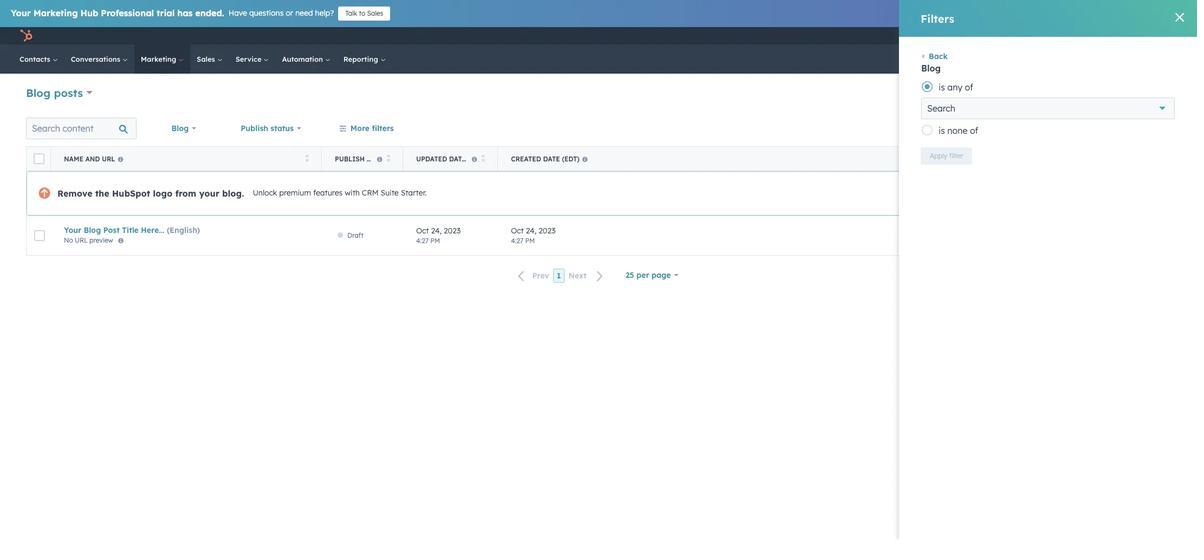 Task type: locate. For each thing, give the bounding box(es) containing it.
create
[[1142, 89, 1162, 97]]

hubspot
[[112, 188, 150, 199]]

blog up 'name and url' button
[[172, 124, 189, 133]]

publish status
[[241, 124, 294, 133], [335, 155, 391, 163]]

is left none
[[939, 125, 945, 136]]

oct 24, 2023 4:27 pm up "prev" button
[[511, 226, 556, 245]]

blog left the posts
[[26, 86, 51, 99]]

need
[[295, 8, 313, 18]]

pm
[[430, 237, 440, 245], [525, 237, 535, 245]]

updated
[[416, 155, 447, 163]]

2 date from the left
[[543, 155, 560, 163]]

(edt)
[[468, 155, 486, 163], [562, 155, 580, 163]]

2 oct 24, 2023 4:27 pm from the left
[[511, 226, 556, 245]]

publish status for publish status popup button
[[241, 124, 294, 133]]

2023 for your blog post title here... was updated on oct 24, 2023 element
[[444, 226, 461, 235]]

1 date from the left
[[449, 155, 466, 163]]

(edt) right 'created'
[[562, 155, 580, 163]]

1 24, from the left
[[431, 226, 442, 235]]

2 press to sort. element from the left
[[386, 154, 390, 163]]

your up hubspot icon
[[11, 8, 31, 18]]

finish cms setup progress bar
[[1017, 131, 1088, 140]]

updated date (edt) button
[[403, 147, 498, 171]]

setup
[[1068, 117, 1093, 127]]

apply
[[930, 152, 947, 160]]

1 vertical spatial your
[[64, 225, 81, 235]]

publish status for publish status button
[[335, 155, 391, 163]]

(edt) inside created date (edt) button
[[562, 155, 580, 163]]

of right none
[[970, 125, 978, 136]]

oct up "prev" button
[[511, 226, 524, 235]]

25 per page
[[626, 270, 671, 280]]

url inside button
[[102, 155, 115, 163]]

none
[[947, 125, 968, 136]]

Search content search field
[[26, 118, 136, 139]]

3 press to sort. element from the left
[[481, 154, 485, 163]]

1 vertical spatial is
[[939, 125, 945, 136]]

publish status inside button
[[335, 155, 391, 163]]

0 horizontal spatial your
[[11, 8, 31, 18]]

1 vertical spatial sales
[[197, 55, 217, 63]]

1 vertical spatial of
[[970, 125, 978, 136]]

is left any
[[939, 82, 945, 93]]

help?
[[315, 8, 334, 18]]

name
[[64, 155, 83, 163]]

press to sort. image up premium
[[305, 154, 309, 162]]

1 4:27 from the left
[[416, 237, 429, 245]]

create button
[[1132, 85, 1171, 102]]

press to sort. element for updated date (edt)
[[481, 154, 485, 163]]

0 horizontal spatial publish
[[241, 124, 268, 133]]

0 horizontal spatial (edt)
[[468, 155, 486, 163]]

calling icon image
[[1031, 31, 1041, 41]]

1 2023 from the left
[[444, 226, 461, 235]]

name and url
[[64, 155, 115, 163]]

press to sort. image inside 'name and url' button
[[305, 154, 309, 162]]

your
[[11, 8, 31, 18], [64, 225, 81, 235]]

close image
[[1171, 9, 1180, 18], [1175, 13, 1184, 22]]

press to sort. element inside 'name and url' button
[[305, 154, 309, 163]]

and
[[85, 155, 100, 163]]

publish inside button
[[335, 155, 365, 163]]

(english)
[[167, 225, 200, 235]]

has
[[177, 8, 193, 18]]

sales right to
[[367, 9, 383, 17]]

from
[[175, 188, 196, 199]]

1 button
[[553, 269, 565, 283]]

1 press to sort. element from the left
[[305, 154, 309, 163]]

press to sort. image inside updated date (edt) button
[[481, 154, 485, 162]]

0 horizontal spatial oct 24, 2023 4:27 pm
[[416, 226, 461, 245]]

is
[[939, 82, 945, 93], [939, 125, 945, 136]]

1 vertical spatial publish
[[335, 155, 365, 163]]

actions button
[[1129, 121, 1171, 135]]

date for updated
[[449, 155, 466, 163]]

2023 for your blog post title here... was created on oct 24, 2023 at 4:27 pm element
[[539, 226, 556, 235]]

24,
[[431, 226, 442, 235], [526, 226, 537, 235]]

oct 24, 2023 4:27 pm inside your blog post title here... was created on oct 24, 2023 at 4:27 pm element
[[511, 226, 556, 245]]

0 horizontal spatial 24,
[[431, 226, 442, 235]]

4:27 up "prev" button
[[511, 237, 523, 245]]

date inside created date (edt) button
[[543, 155, 560, 163]]

press to sort. element
[[305, 154, 309, 163], [386, 154, 390, 163], [481, 154, 485, 163]]

date right 'created'
[[543, 155, 560, 163]]

0 horizontal spatial date
[[449, 155, 466, 163]]

help image
[[1077, 32, 1086, 42]]

1 vertical spatial status
[[367, 155, 391, 163]]

2 is from the top
[[939, 125, 945, 136]]

oct 24, 2023 4:27 pm
[[416, 226, 461, 245], [511, 226, 556, 245]]

press to sort. image left 'created'
[[481, 154, 485, 162]]

12
[[1103, 117, 1112, 127]]

premium
[[279, 188, 311, 198]]

pm inside your blog post title here... was updated on oct 24, 2023 element
[[430, 237, 440, 245]]

your
[[199, 188, 219, 199]]

music
[[1148, 31, 1167, 40]]

filters
[[372, 124, 394, 133]]

more
[[351, 124, 370, 133]]

oct 24, 2023 4:27 pm down starter.
[[416, 226, 461, 245]]

menu containing music
[[982, 27, 1184, 44]]

4:27
[[416, 237, 429, 245], [511, 237, 523, 245]]

0 horizontal spatial press to sort. image
[[305, 154, 309, 162]]

2 pm from the left
[[525, 237, 535, 245]]

menu
[[982, 27, 1184, 44]]

1 horizontal spatial oct 24, 2023 4:27 pm
[[511, 226, 556, 245]]

sales
[[367, 9, 383, 17], [197, 55, 217, 63]]

0 horizontal spatial sales
[[197, 55, 217, 63]]

1 is from the top
[[939, 82, 945, 93]]

4:27 down starter.
[[416, 237, 429, 245]]

hubspot image
[[20, 29, 33, 42]]

marketing
[[33, 8, 78, 18], [141, 55, 178, 63]]

1 horizontal spatial date
[[543, 155, 560, 163]]

greg robinson image
[[1136, 31, 1146, 41]]

1 horizontal spatial press to sort. element
[[386, 154, 390, 163]]

of right any
[[965, 82, 973, 93]]

publish
[[241, 124, 268, 133], [335, 155, 365, 163]]

1 horizontal spatial your
[[64, 225, 81, 235]]

(edt) right updated
[[468, 155, 486, 163]]

0 vertical spatial publish status
[[241, 124, 294, 133]]

1 horizontal spatial publish
[[335, 155, 365, 163]]

1 horizontal spatial pm
[[525, 237, 535, 245]]

25
[[626, 270, 634, 280]]

1
[[557, 271, 561, 281]]

oct
[[416, 226, 429, 235], [511, 226, 524, 235]]

status inside button
[[367, 155, 391, 163]]

press to sort. element inside publish status button
[[386, 154, 390, 163]]

1 horizontal spatial marketing
[[141, 55, 178, 63]]

marketing left hub
[[33, 8, 78, 18]]

1 horizontal spatial publish status
[[335, 155, 391, 163]]

9
[[1095, 117, 1099, 127]]

your for blog
[[64, 225, 81, 235]]

contacts
[[20, 55, 52, 63]]

blog inside popup button
[[26, 86, 51, 99]]

0 vertical spatial sales
[[367, 9, 383, 17]]

page
[[652, 270, 671, 280]]

2023 inside your blog post title here... was created on oct 24, 2023 at 4:27 pm element
[[539, 226, 556, 235]]

automation link
[[276, 44, 337, 74]]

url right no at the left top
[[75, 236, 88, 244]]

status for publish status popup button
[[271, 124, 294, 133]]

is for is none of
[[939, 125, 945, 136]]

1 (edt) from the left
[[468, 155, 486, 163]]

1 horizontal spatial 2023
[[539, 226, 556, 235]]

starter.
[[401, 188, 427, 198]]

2 horizontal spatial press to sort. element
[[481, 154, 485, 163]]

date
[[449, 155, 466, 163], [543, 155, 560, 163]]

settings link
[[1093, 30, 1107, 41]]

date inside updated date (edt) button
[[449, 155, 466, 163]]

2 24, from the left
[[526, 226, 537, 235]]

1 horizontal spatial sales
[[367, 9, 383, 17]]

2 (edt) from the left
[[562, 155, 580, 163]]

1 oct 24, 2023 4:27 pm from the left
[[416, 226, 461, 245]]

talk
[[345, 9, 357, 17]]

publish inside popup button
[[241, 124, 268, 133]]

posts
[[54, 86, 83, 99]]

2 4:27 from the left
[[511, 237, 523, 245]]

url
[[102, 155, 115, 163], [75, 236, 88, 244]]

0 horizontal spatial publish status
[[241, 124, 294, 133]]

1 horizontal spatial status
[[367, 155, 391, 163]]

0 vertical spatial your
[[11, 8, 31, 18]]

1 vertical spatial marketing
[[141, 55, 178, 63]]

press to sort. image
[[386, 154, 390, 162]]

1 horizontal spatial 24,
[[526, 226, 537, 235]]

title
[[122, 225, 139, 235]]

(edt) inside updated date (edt) button
[[468, 155, 486, 163]]

prev
[[532, 271, 549, 281]]

status inside popup button
[[271, 124, 294, 133]]

marketplaces button
[[1047, 27, 1070, 44]]

0 vertical spatial publish
[[241, 124, 268, 133]]

of for is any of
[[965, 82, 973, 93]]

marketing down trial
[[141, 55, 178, 63]]

0 horizontal spatial 2023
[[444, 226, 461, 235]]

1 press to sort. image from the left
[[305, 154, 309, 162]]

your up no at the left top
[[64, 225, 81, 235]]

24, inside your blog post title here... was created on oct 24, 2023 at 4:27 pm element
[[526, 226, 537, 235]]

sales inside talk to sales button
[[367, 9, 383, 17]]

service
[[236, 55, 264, 63]]

is none of
[[939, 125, 978, 136]]

1 vertical spatial url
[[75, 236, 88, 244]]

0 horizontal spatial 4:27
[[416, 237, 429, 245]]

conversations link
[[64, 44, 134, 74]]

0 horizontal spatial press to sort. element
[[305, 154, 309, 163]]

press to sort. element inside updated date (edt) button
[[481, 154, 485, 163]]

(edt) for updated date (edt)
[[468, 155, 486, 163]]

1 horizontal spatial (edt)
[[562, 155, 580, 163]]

0 vertical spatial of
[[965, 82, 973, 93]]

to
[[359, 9, 365, 17]]

of
[[965, 82, 973, 93], [970, 125, 978, 136]]

have
[[229, 8, 247, 18]]

1 horizontal spatial oct
[[511, 226, 524, 235]]

oct 24, 2023 4:27 pm inside your blog post title here... was updated on oct 24, 2023 element
[[416, 226, 461, 245]]

oct down starter.
[[416, 226, 429, 235]]

questions
[[249, 8, 284, 18]]

notifications button
[[1109, 27, 1127, 44]]

sales link
[[190, 44, 229, 74]]

1 horizontal spatial press to sort. image
[[481, 154, 485, 162]]

blog.
[[222, 188, 244, 199]]

url right the and
[[102, 155, 115, 163]]

press to sort. element up premium
[[305, 154, 309, 163]]

press to sort. element down filters
[[386, 154, 390, 163]]

0 horizontal spatial url
[[75, 236, 88, 244]]

1 vertical spatial publish status
[[335, 155, 391, 163]]

hub
[[80, 8, 98, 18]]

0 vertical spatial is
[[939, 82, 945, 93]]

1 horizontal spatial 4:27
[[511, 237, 523, 245]]

settings image
[[1095, 32, 1105, 41]]

0 horizontal spatial oct
[[416, 226, 429, 235]]

2 press to sort. image from the left
[[481, 154, 485, 162]]

0 horizontal spatial pm
[[430, 237, 440, 245]]

1 horizontal spatial url
[[102, 155, 115, 163]]

created date (edt)
[[511, 155, 580, 163]]

press to sort. element for name and url
[[305, 154, 309, 163]]

0 horizontal spatial status
[[271, 124, 294, 133]]

press to sort. element left 'created'
[[481, 154, 485, 163]]

sales left service on the top of page
[[197, 55, 217, 63]]

1 pm from the left
[[430, 237, 440, 245]]

date for created
[[543, 155, 560, 163]]

publish status inside popup button
[[241, 124, 294, 133]]

publish for publish status button
[[335, 155, 365, 163]]

blog posts
[[26, 86, 83, 99]]

press to sort. image
[[305, 154, 309, 162], [481, 154, 485, 162]]

0 vertical spatial status
[[271, 124, 294, 133]]

2023 inside your blog post title here... was updated on oct 24, 2023 element
[[444, 226, 461, 235]]

publish for publish status popup button
[[241, 124, 268, 133]]

2 2023 from the left
[[539, 226, 556, 235]]

your blog post title here... was updated on oct 24, 2023 element
[[416, 226, 485, 246]]

0 vertical spatial url
[[102, 155, 115, 163]]

0 vertical spatial marketing
[[33, 8, 78, 18]]

0 horizontal spatial marketing
[[33, 8, 78, 18]]

blog
[[921, 63, 941, 74], [26, 86, 51, 99], [172, 124, 189, 133], [84, 225, 101, 235]]

date right updated
[[449, 155, 466, 163]]

blog posts banner
[[26, 81, 1171, 106]]

remove
[[57, 188, 92, 199]]



Task type: describe. For each thing, give the bounding box(es) containing it.
of for is none of
[[970, 125, 978, 136]]

help button
[[1072, 27, 1091, 44]]

pagination navigation
[[512, 269, 610, 283]]

oct 24, 2023 4:27 pm for your blog post title here... was created on oct 24, 2023 at 4:27 pm element
[[511, 226, 556, 245]]

oct 24, 2023 4:27 pm for your blog post title here... was updated on oct 24, 2023 element
[[416, 226, 461, 245]]

ended.
[[195, 8, 224, 18]]

is any of
[[939, 82, 973, 93]]

unlock premium features with crm suite starter.
[[253, 188, 427, 198]]

back
[[929, 51, 948, 61]]

publish status button
[[322, 147, 403, 171]]

actions
[[1136, 124, 1159, 132]]

no
[[64, 236, 73, 244]]

filters
[[921, 12, 954, 25]]

name and url button
[[51, 147, 322, 171]]

marketplaces image
[[1054, 32, 1064, 42]]

blog posts button
[[26, 85, 93, 101]]

talk to sales button
[[338, 7, 390, 21]]

finish cms setup 9 / 12
[[1017, 117, 1112, 127]]

per
[[637, 270, 649, 280]]

sales inside sales link
[[197, 55, 217, 63]]

next button
[[565, 269, 610, 283]]

the
[[95, 188, 109, 199]]

remove the hubspot logo from your blog.
[[57, 188, 244, 199]]

status for publish status button
[[367, 155, 391, 163]]

blog up no url preview
[[84, 225, 101, 235]]

here...
[[141, 225, 164, 235]]

or
[[286, 8, 293, 18]]

apply filter
[[930, 152, 963, 160]]

professional
[[101, 8, 154, 18]]

draft
[[347, 231, 363, 240]]

features
[[313, 188, 343, 198]]

apply filter button
[[921, 147, 972, 165]]

press to sort. element for publish status
[[386, 154, 390, 163]]

contacts link
[[13, 44, 64, 74]]

blog inside popup button
[[172, 124, 189, 133]]

more filters
[[351, 124, 394, 133]]

press to sort. image for name and url
[[305, 154, 309, 162]]

preview
[[89, 236, 113, 244]]

your blog post title here... was created on oct 24, 2023 at 4:27 pm element
[[511, 226, 1158, 246]]

hubspot link
[[13, 29, 41, 42]]

upgrade image
[[984, 32, 993, 41]]

created date (edt) button
[[498, 147, 1171, 171]]

no url preview
[[64, 236, 113, 244]]

suite
[[381, 188, 399, 198]]

automation
[[282, 55, 325, 63]]

notifications image
[[1113, 32, 1123, 42]]

cms
[[1049, 117, 1066, 127]]

25 per page button
[[619, 264, 685, 286]]

prev button
[[512, 269, 553, 283]]

marketing link
[[134, 44, 190, 74]]

reporting link
[[337, 44, 392, 74]]

2 oct from the left
[[511, 226, 524, 235]]

post
[[103, 225, 120, 235]]

back button
[[921, 51, 948, 61]]

24, inside your blog post title here... was updated on oct 24, 2023 element
[[431, 226, 442, 235]]

talk to sales
[[345, 9, 383, 17]]

logo
[[153, 188, 172, 199]]

conversations
[[71, 55, 122, 63]]

service link
[[229, 44, 276, 74]]

reporting
[[343, 55, 380, 63]]

music button
[[1129, 27, 1183, 44]]

crm
[[362, 188, 379, 198]]

finish
[[1017, 117, 1047, 127]]

any
[[947, 82, 963, 93]]

your blog post title here... (english)
[[64, 225, 200, 235]]

search
[[927, 103, 955, 114]]

upgrade
[[995, 32, 1025, 41]]

(edt) for created date (edt)
[[562, 155, 580, 163]]

your for marketing
[[11, 8, 31, 18]]

blog button
[[165, 118, 203, 139]]

with
[[345, 188, 360, 198]]

blog down the back button
[[921, 63, 941, 74]]

finish cms setup button
[[1017, 117, 1093, 127]]

publish status button
[[234, 118, 308, 139]]

is for is any of
[[939, 82, 945, 93]]

search button
[[921, 98, 1175, 119]]

1 oct from the left
[[416, 226, 429, 235]]

updated date (edt)
[[416, 155, 486, 163]]

trial
[[157, 8, 175, 18]]

press to sort. image for updated date (edt)
[[481, 154, 485, 162]]

/
[[1099, 117, 1103, 127]]

next
[[569, 271, 587, 281]]

unlock
[[253, 188, 277, 198]]

created
[[511, 155, 541, 163]]

calling icon button
[[1027, 29, 1045, 43]]

4:27 inside your blog post title here... was updated on oct 24, 2023 element
[[416, 237, 429, 245]]



Task type: vqa. For each thing, say whether or not it's contained in the screenshot.
leftmost PM
yes



